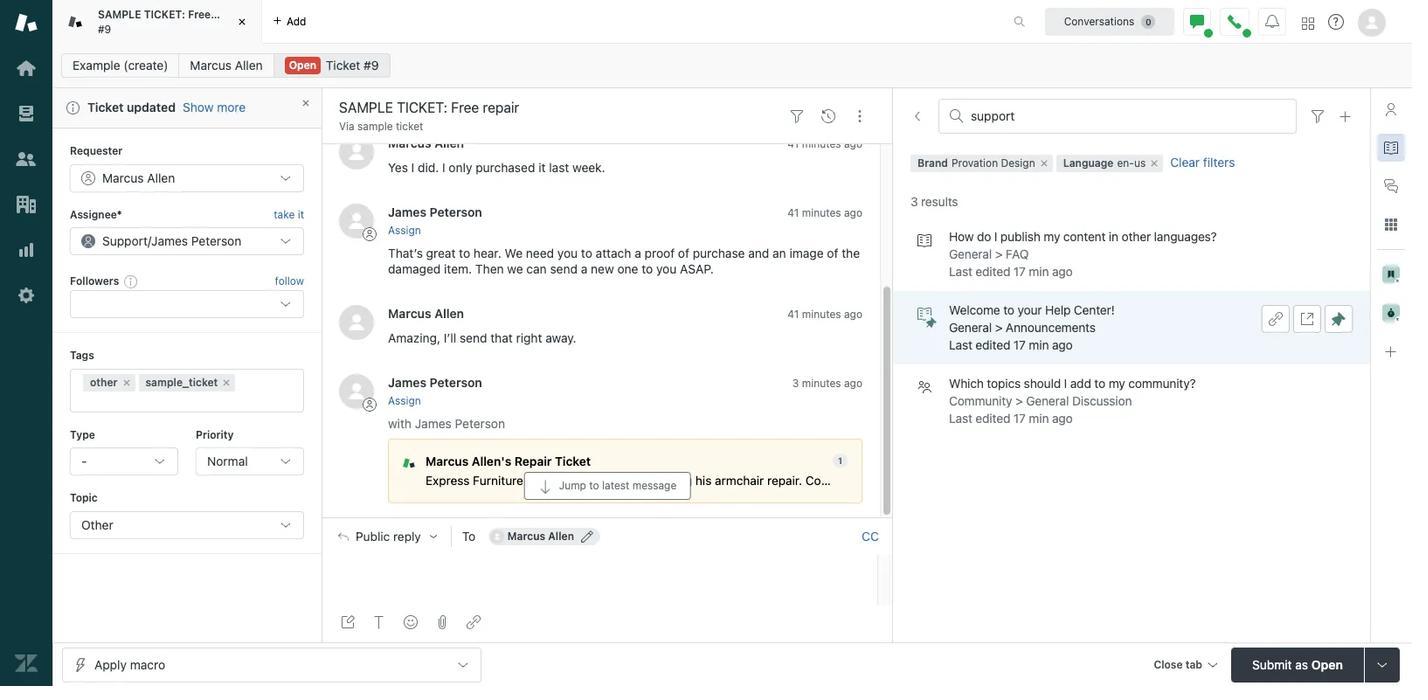 Task type: describe. For each thing, give the bounding box(es) containing it.
did.
[[418, 160, 439, 175]]

remove image for sample_ticket
[[221, 378, 232, 388]]

public
[[356, 530, 390, 544]]

only
[[449, 160, 472, 175]]

with
[[388, 416, 412, 431]]

tags
[[70, 349, 94, 362]]

provation
[[952, 157, 998, 170]]

asap.
[[680, 261, 714, 276]]

ticket inside conversationlabel log
[[555, 455, 591, 469]]

help
[[1046, 303, 1071, 318]]

do
[[977, 229, 992, 244]]

publish
[[1001, 229, 1041, 244]]

amazing, i'll send that right away.
[[388, 330, 577, 345]]

marcus allen link inside secondary element
[[179, 53, 274, 78]]

17 inside ‭general‬ > ‭announcements‬ last edited 17 min ago
[[1014, 338, 1026, 353]]

min for i
[[1029, 411, 1049, 426]]

us
[[1135, 157, 1146, 170]]

2 of from the left
[[827, 246, 839, 260]]

example (create)
[[73, 58, 168, 73]]

marcus allen up amazing,
[[388, 306, 464, 321]]

3 41 from the top
[[788, 308, 799, 321]]

‭welcome to your help center!‬
[[949, 303, 1115, 318]]

minutes for that's great to hear. we need you to attach a proof of purchase and an image of the damaged item. then we can send a new one to you asap.
[[802, 206, 842, 219]]

i right the yes
[[411, 160, 415, 175]]

zendesk support image
[[15, 11, 38, 34]]

17 for i
[[1014, 264, 1026, 279]]

‭general‬ inside ‭how do i publish my content in other languages?‬ ‭general‬ > ‭faq‬ last edited 17 min ago
[[949, 247, 992, 262]]

to left your
[[1004, 303, 1015, 318]]

1 vertical spatial other
[[90, 376, 118, 389]]

item.
[[444, 261, 472, 276]]

allen left edit user image
[[548, 530, 574, 543]]

3 avatar image from the top
[[339, 305, 374, 340]]

open in help center image
[[1301, 312, 1315, 326]]

tabs tab list
[[52, 0, 996, 44]]

allen inside requester element
[[147, 170, 175, 185]]

‭announcements‬
[[1006, 320, 1096, 335]]

marcus allen link for yes
[[388, 135, 464, 150]]

the
[[842, 246, 860, 260]]

button displays agent's chat status as online. image
[[1191, 14, 1205, 28]]

followers
[[70, 275, 119, 288]]

insert emojis image
[[404, 615, 418, 629]]

to right one
[[642, 261, 653, 276]]

assign button for 3 minutes ago
[[388, 394, 421, 409]]

alert containing ticket updated
[[52, 88, 322, 129]]

one
[[618, 261, 639, 276]]

content
[[1064, 229, 1106, 244]]

info on adding followers image
[[124, 275, 138, 289]]

ticket actions image
[[853, 109, 867, 123]]

4 avatar image from the top
[[339, 374, 374, 409]]

repair
[[515, 455, 552, 469]]

send inside that's great to hear. we need you to attach a proof of purchase and an image of the damaged item. then we can send a new one to you asap.
[[550, 261, 578, 276]]

brand provation design
[[918, 157, 1036, 170]]

need
[[526, 246, 554, 260]]

i inside ‭which topics should i add to my community?‬ community > general discussion last edited 17 min ago
[[1065, 376, 1068, 391]]

min for publish
[[1029, 264, 1049, 279]]

41 minutes ago text field for week.
[[788, 137, 863, 150]]

hide composer image
[[601, 511, 615, 525]]

purchase
[[693, 246, 745, 260]]

‭general‬ > ‭announcements‬ last edited 17 min ago
[[949, 320, 1096, 353]]

week.
[[573, 160, 606, 175]]

i inside ‭how do i publish my content in other languages?‬ ‭general‬ > ‭faq‬ last edited 17 min ago
[[995, 229, 998, 244]]

tab containing sample ticket: free repair
[[52, 0, 262, 44]]

> inside ‭how do i publish my content in other languages?‬ ‭general‬ > ‭faq‬ last edited 17 min ago
[[996, 247, 1003, 262]]

example (create) button
[[61, 53, 180, 78]]

remove image
[[1150, 159, 1160, 169]]

marcus down with james peterson
[[426, 455, 469, 469]]

example
[[73, 58, 120, 73]]

events image
[[822, 109, 836, 123]]

assignee* element
[[70, 227, 304, 255]]

ticket
[[396, 120, 424, 133]]

allen's
[[472, 455, 512, 469]]

> inside ‭which topics should i add to my community?‬ community > general discussion last edited 17 min ago
[[1016, 394, 1023, 409]]

edited for do
[[976, 264, 1011, 279]]

jump
[[559, 479, 587, 492]]

show
[[183, 100, 214, 115]]

draft mode image
[[341, 615, 355, 629]]

james peterson link for 3
[[388, 375, 482, 390]]

ago inside ‭which topics should i add to my community?‬ community > general discussion last edited 17 min ago
[[1053, 411, 1073, 426]]

0 horizontal spatial a
[[581, 261, 588, 276]]

add inside ‭which topics should i add to my community?‬ community > general discussion last edited 17 min ago
[[1071, 376, 1092, 391]]

edited for topics
[[976, 411, 1011, 426]]

3 41 minutes ago text field from the top
[[788, 308, 863, 321]]

latest
[[602, 479, 630, 492]]

should
[[1024, 376, 1061, 391]]

brand
[[918, 157, 949, 170]]

-
[[81, 454, 87, 469]]

james inside assignee* element
[[151, 233, 188, 248]]

3 for 3 results
[[911, 194, 918, 209]]

allen up i'll
[[435, 306, 464, 321]]

ago inside ‭general‬ > ‭announcements‬ last edited 17 min ago
[[1053, 338, 1073, 353]]

filter image
[[1311, 109, 1325, 123]]

followers element
[[70, 291, 304, 319]]

it inside conversationlabel log
[[539, 160, 546, 175]]

an
[[773, 246, 787, 260]]

jump to latest message
[[559, 479, 677, 492]]

yes i did. i only purchased it last week.
[[388, 160, 606, 175]]

marcus inside secondary element
[[190, 58, 232, 73]]

more
[[217, 100, 246, 115]]

‭general‬ inside ‭general‬ > ‭announcements‬ last edited 17 min ago
[[949, 320, 992, 335]]

hear.
[[474, 246, 502, 260]]

reporting image
[[15, 239, 38, 261]]

marcus inside requester element
[[102, 170, 144, 185]]

i'll
[[444, 330, 456, 345]]

submit as open
[[1253, 657, 1344, 672]]

we
[[507, 261, 523, 276]]

updated
[[127, 100, 176, 115]]

follow
[[275, 275, 304, 288]]

zendesk products image
[[1303, 17, 1315, 29]]

via
[[339, 120, 355, 133]]

apply macro
[[94, 657, 165, 672]]

en-
[[1118, 157, 1135, 170]]

add attachment image
[[435, 615, 449, 629]]

assign for 3 minutes ago
[[388, 394, 421, 408]]

close tab button
[[1146, 647, 1225, 685]]

last for ‭which topics should i add to my community?‬ community > general discussion last edited 17 min ago
[[949, 411, 973, 426]]

can
[[527, 261, 547, 276]]

in
[[1109, 229, 1119, 244]]

filter image
[[790, 109, 804, 123]]

2 horizontal spatial remove image
[[1039, 159, 1050, 169]]

take it
[[274, 208, 304, 221]]

peterson up with james peterson
[[430, 375, 482, 390]]

away.
[[546, 330, 577, 345]]

community
[[949, 394, 1013, 409]]

that
[[491, 330, 513, 345]]

clear
[[1171, 155, 1200, 170]]

edit user image
[[581, 531, 594, 543]]

tab
[[1186, 658, 1203, 671]]

clear filters link
[[1167, 155, 1239, 172]]

zendesk image
[[15, 652, 38, 675]]

damaged
[[388, 261, 441, 276]]

discussion
[[1073, 394, 1132, 409]]

41 minutes ago for attach
[[788, 206, 863, 219]]

clear filters
[[1171, 155, 1236, 170]]

amazing,
[[388, 330, 441, 345]]

community?‬
[[1129, 376, 1196, 391]]

3 minutes ago
[[793, 377, 863, 390]]

proof
[[645, 246, 675, 260]]

‭which
[[949, 376, 984, 391]]

james peterson assign for 41 minutes ago
[[388, 204, 482, 237]]

peterson inside assignee* element
[[191, 233, 242, 248]]

submit
[[1253, 657, 1293, 672]]

allen up only
[[435, 135, 464, 150]]

1
[[838, 456, 843, 466]]

your
[[1018, 303, 1042, 318]]

follow button
[[275, 274, 304, 290]]

notifications image
[[1266, 14, 1280, 28]]

my inside ‭how do i publish my content in other languages?‬ ‭general‬ > ‭faq‬ last edited 17 min ago
[[1044, 229, 1061, 244]]

41 minutes ago for week.
[[788, 137, 863, 150]]

show more button
[[183, 100, 246, 116]]

Subject field
[[336, 97, 778, 118]]

main element
[[0, 0, 52, 686]]

#9 inside secondary element
[[364, 58, 379, 73]]



Task type: locate. For each thing, give the bounding box(es) containing it.
1 james peterson link from the top
[[388, 204, 482, 219]]

admin image
[[15, 284, 38, 307]]

41 down 'image'
[[788, 308, 799, 321]]

conversationlabel log
[[322, 120, 893, 518]]

1 horizontal spatial of
[[827, 246, 839, 260]]

1 horizontal spatial open
[[1312, 657, 1344, 672]]

0 horizontal spatial remove image
[[121, 378, 132, 388]]

peterson right / at the left of the page
[[191, 233, 242, 248]]

ticket inside ticket updated show more
[[87, 100, 124, 115]]

41 minutes ago down 'image'
[[788, 308, 863, 321]]

to inside button
[[589, 479, 599, 492]]

1 edited from the top
[[976, 264, 1011, 279]]

> inside ‭general‬ > ‭announcements‬ last edited 17 min ago
[[996, 320, 1003, 335]]

41
[[788, 137, 799, 150], [788, 206, 799, 219], [788, 308, 799, 321]]

with james peterson
[[388, 416, 505, 431]]

apps image
[[1385, 218, 1399, 232]]

2 vertical spatial 41
[[788, 308, 799, 321]]

0 horizontal spatial open
[[289, 59, 317, 72]]

1 horizontal spatial #9
[[364, 58, 379, 73]]

assign for 41 minutes ago
[[388, 224, 421, 237]]

‭faq‬
[[1006, 247, 1029, 262]]

support / james peterson
[[102, 233, 242, 248]]

3 last from the top
[[949, 411, 973, 426]]

1 horizontal spatial other
[[1122, 229, 1151, 244]]

open inside secondary element
[[289, 59, 317, 72]]

3 41 minutes ago from the top
[[788, 308, 863, 321]]

assign up that's in the left of the page
[[388, 224, 421, 237]]

ticket down example
[[87, 100, 124, 115]]

unpin from ticket image
[[1332, 312, 1346, 326]]

ticket up via
[[326, 58, 360, 73]]

james peterson assign up with james peterson
[[388, 375, 482, 408]]

knowledge image
[[1385, 141, 1399, 155]]

displays possible ticket submission types image
[[1376, 658, 1390, 672]]

#9 down sample
[[98, 22, 111, 35]]

it right take
[[298, 208, 304, 221]]

1 41 from the top
[[788, 137, 799, 150]]

via sample ticket
[[339, 120, 424, 133]]

41 for week.
[[788, 137, 799, 150]]

james peterson link up with james peterson
[[388, 375, 482, 390]]

james peterson link
[[388, 204, 482, 219], [388, 375, 482, 390]]

organizations image
[[15, 193, 38, 216]]

0 vertical spatial my
[[1044, 229, 1061, 244]]

> down ‭welcome
[[996, 320, 1003, 335]]

edited
[[976, 264, 1011, 279], [976, 338, 1011, 353], [976, 411, 1011, 426]]

cc
[[862, 529, 879, 544]]

2 41 minutes ago text field from the top
[[788, 206, 863, 219]]

0 horizontal spatial other
[[90, 376, 118, 389]]

41 minutes ago text field up 'image'
[[788, 206, 863, 219]]

marcus down the ticket at the top left of page
[[388, 135, 432, 150]]

0 horizontal spatial ticket
[[87, 100, 124, 115]]

2 vertical spatial 41 minutes ago
[[788, 308, 863, 321]]

languages?‬
[[1155, 229, 1217, 244]]

0 vertical spatial 41
[[788, 137, 799, 150]]

marcus allen inside requester element
[[102, 170, 175, 185]]

minutes for yes i did. i only purchased it last week.
[[802, 137, 842, 150]]

marcus allen link down the ticket at the top left of page
[[388, 135, 464, 150]]

edited down "‭faq‬"
[[976, 264, 1011, 279]]

1 horizontal spatial it
[[539, 160, 546, 175]]

1 min from the top
[[1029, 264, 1049, 279]]

0 horizontal spatial send
[[460, 330, 487, 345]]

1 vertical spatial last
[[949, 338, 973, 353]]

remove image right sample_ticket on the bottom left
[[221, 378, 232, 388]]

0 horizontal spatial you
[[558, 246, 578, 260]]

topic element
[[70, 511, 304, 539]]

1 vertical spatial you
[[657, 261, 677, 276]]

james peterson link up great
[[388, 204, 482, 219]]

0 vertical spatial other
[[1122, 229, 1151, 244]]

0 horizontal spatial of
[[678, 246, 690, 260]]

1 james peterson assign from the top
[[388, 204, 482, 237]]

‭general‬ down the ‭how
[[949, 247, 992, 262]]

minutes
[[802, 137, 842, 150], [802, 206, 842, 219], [802, 308, 842, 321], [802, 377, 842, 390]]

1 41 minutes ago from the top
[[788, 137, 863, 150]]

41 for attach
[[788, 206, 799, 219]]

3 results
[[911, 194, 959, 209]]

james
[[388, 204, 427, 219], [151, 233, 188, 248], [388, 375, 427, 390], [415, 416, 452, 431]]

2 james peterson link from the top
[[388, 375, 482, 390]]

minutes down events image
[[802, 137, 842, 150]]

17
[[1014, 264, 1026, 279], [1014, 338, 1026, 353], [1014, 411, 1026, 426]]

i
[[411, 160, 415, 175], [442, 160, 446, 175], [995, 229, 998, 244], [1065, 376, 1068, 391]]

3 inside conversationlabel log
[[793, 377, 799, 390]]

marcus allen inside secondary element
[[190, 58, 263, 73]]

last down ‭welcome
[[949, 338, 973, 353]]

/
[[148, 233, 151, 248]]

(create)
[[124, 58, 168, 73]]

sample ticket: free repair #9
[[98, 8, 244, 35]]

to up item.
[[459, 246, 470, 260]]

allen up support / james peterson
[[147, 170, 175, 185]]

3 for 3 minutes ago
[[793, 377, 799, 390]]

remove image for other
[[121, 378, 132, 388]]

last inside ‭which topics should i add to my community?‬ community > general discussion last edited 17 min ago
[[949, 411, 973, 426]]

0 vertical spatial 17
[[1014, 264, 1026, 279]]

0 vertical spatial it
[[539, 160, 546, 175]]

of left the
[[827, 246, 839, 260]]

requester
[[70, 144, 123, 158]]

17 inside ‭how do i publish my content in other languages?‬ ‭general‬ > ‭faq‬ last edited 17 min ago
[[1014, 264, 1026, 279]]

marcus up show more button
[[190, 58, 232, 73]]

add
[[287, 14, 306, 28], [1071, 376, 1092, 391]]

purchased
[[476, 160, 535, 175]]

1 vertical spatial ticket
[[87, 100, 124, 115]]

0 vertical spatial edited
[[976, 264, 1011, 279]]

minutes for amazing, i'll send that right away.
[[802, 308, 842, 321]]

my right publish
[[1044, 229, 1061, 244]]

0 vertical spatial marcus allen link
[[179, 53, 274, 78]]

1 horizontal spatial my
[[1109, 376, 1126, 391]]

1 assign button from the top
[[388, 223, 421, 239]]

you right need
[[558, 246, 578, 260]]

type
[[70, 428, 95, 441]]

close tab
[[1154, 658, 1203, 671]]

marcus allen right marcus.allen@example.com image at the bottom left of page
[[508, 530, 574, 543]]

#9 inside sample ticket: free repair #9
[[98, 22, 111, 35]]

marcus.allen@example.com image
[[490, 530, 504, 544]]

ticket up jump
[[555, 455, 591, 469]]

#9 up sample
[[364, 58, 379, 73]]

conversations button
[[1046, 7, 1175, 35]]

edited down ‭welcome
[[976, 338, 1011, 353]]

0 vertical spatial you
[[558, 246, 578, 260]]

min inside ‭general‬ > ‭announcements‬ last edited 17 min ago
[[1029, 338, 1049, 353]]

customer context image
[[1385, 102, 1399, 116]]

1 vertical spatial 41 minutes ago
[[788, 206, 863, 219]]

1 horizontal spatial 3
[[911, 194, 918, 209]]

2 17 from the top
[[1014, 338, 1026, 353]]

conversations
[[1065, 14, 1135, 28]]

2 min from the top
[[1029, 338, 1049, 353]]

min up '‭welcome to your help center!‬'
[[1029, 264, 1049, 279]]

1 horizontal spatial ticket
[[326, 58, 360, 73]]

marcus allen link for amazing,
[[388, 306, 464, 321]]

ago
[[844, 137, 863, 150], [844, 206, 863, 219], [1053, 264, 1073, 279], [844, 308, 863, 321], [1053, 338, 1073, 353], [844, 377, 863, 390], [1053, 411, 1073, 426]]

0 horizontal spatial add
[[287, 14, 306, 28]]

2 ‭general‬ from the top
[[949, 320, 992, 335]]

marcus right marcus.allen@example.com image at the bottom left of page
[[508, 530, 546, 543]]

marcus allen's repair ticket
[[426, 455, 591, 469]]

and
[[749, 246, 770, 260]]

1 vertical spatial 41
[[788, 206, 799, 219]]

then
[[476, 261, 504, 276]]

close ticket collision notification image
[[301, 97, 311, 108]]

last
[[549, 160, 569, 175]]

allen inside secondary element
[[235, 58, 263, 73]]

> left "‭faq‬"
[[996, 247, 1003, 262]]

a up one
[[635, 246, 642, 260]]

customers image
[[15, 148, 38, 170]]

james peterson link for 41
[[388, 204, 482, 219]]

to
[[462, 529, 476, 544]]

1 vertical spatial a
[[581, 261, 588, 276]]

17 inside ‭which topics should i add to my community?‬ community > general discussion last edited 17 min ago
[[1014, 411, 1026, 426]]

2 vertical spatial min
[[1029, 411, 1049, 426]]

1 horizontal spatial add
[[1071, 376, 1092, 391]]

#9
[[98, 22, 111, 35], [364, 58, 379, 73]]

last down "community" at bottom
[[949, 411, 973, 426]]

3 edited from the top
[[976, 411, 1011, 426]]

1 minutes from the top
[[802, 137, 842, 150]]

public reply button
[[323, 519, 451, 555]]

james right with on the left of the page
[[415, 416, 452, 431]]

minutes down 'image'
[[802, 308, 842, 321]]

0 vertical spatial a
[[635, 246, 642, 260]]

0 vertical spatial assign button
[[388, 223, 421, 239]]

right
[[516, 330, 542, 345]]

17 down ‭announcements‬
[[1014, 338, 1026, 353]]

1 vertical spatial 3
[[793, 377, 799, 390]]

41 minutes ago text field down 'image'
[[788, 308, 863, 321]]

peterson up great
[[430, 204, 482, 219]]

17 down "‭faq‬"
[[1014, 264, 1026, 279]]

topics
[[987, 376, 1021, 391]]

0 vertical spatial james peterson link
[[388, 204, 482, 219]]

0 vertical spatial ticket
[[326, 58, 360, 73]]

assign up with on the left of the page
[[388, 394, 421, 408]]

1 41 minutes ago text field from the top
[[788, 137, 863, 150]]

1 vertical spatial james peterson link
[[388, 375, 482, 390]]

attach
[[596, 246, 632, 260]]

0 vertical spatial #9
[[98, 22, 111, 35]]

filters
[[1204, 155, 1236, 170]]

0 horizontal spatial 3
[[793, 377, 799, 390]]

my up discussion
[[1109, 376, 1126, 391]]

last for ‭how do i publish my content in other languages?‬ ‭general‬ > ‭faq‬ last edited 17 min ago
[[949, 264, 973, 279]]

1 ‭general‬ from the top
[[949, 247, 992, 262]]

17 for should
[[1014, 411, 1026, 426]]

3 17 from the top
[[1014, 411, 1026, 426]]

ticket updated show more
[[87, 100, 246, 115]]

min inside ‭which topics should i add to my community?‬ community > general discussion last edited 17 min ago
[[1029, 411, 1049, 426]]

0 vertical spatial james peterson assign
[[388, 204, 482, 237]]

2 vertical spatial ticket
[[555, 455, 591, 469]]

marcus allen up more
[[190, 58, 263, 73]]

marcus down requester
[[102, 170, 144, 185]]

min inside ‭how do i publish my content in other languages?‬ ‭general‬ > ‭faq‬ last edited 17 min ago
[[1029, 264, 1049, 279]]

2 horizontal spatial ticket
[[555, 455, 591, 469]]

repair
[[214, 8, 244, 21]]

i right did.
[[442, 160, 446, 175]]

0 horizontal spatial #9
[[98, 22, 111, 35]]

avatar image
[[339, 134, 374, 169], [339, 203, 374, 238], [339, 305, 374, 340], [339, 374, 374, 409]]

0 vertical spatial add
[[287, 14, 306, 28]]

1 avatar image from the top
[[339, 134, 374, 169]]

0 horizontal spatial my
[[1044, 229, 1061, 244]]

0 horizontal spatial it
[[298, 208, 304, 221]]

‭general‬ down ‭welcome
[[949, 320, 992, 335]]

open up 'close ticket collision notification' image
[[289, 59, 317, 72]]

send right can
[[550, 261, 578, 276]]

0 vertical spatial >
[[996, 247, 1003, 262]]

open right the as
[[1312, 657, 1344, 672]]

format text image
[[372, 615, 386, 629]]

send right i'll
[[460, 330, 487, 345]]

4 minutes from the top
[[802, 377, 842, 390]]

41 minutes ago text field down events image
[[788, 137, 863, 150]]

views image
[[15, 102, 38, 125]]

other right in
[[1122, 229, 1151, 244]]

1 vertical spatial #9
[[364, 58, 379, 73]]

take
[[274, 208, 295, 221]]

0 vertical spatial min
[[1029, 264, 1049, 279]]

copy link to conversation image
[[1269, 312, 1283, 326]]

last inside ‭how do i publish my content in other languages?‬ ‭general‬ > ‭faq‬ last edited 17 min ago
[[949, 264, 973, 279]]

priority
[[196, 428, 234, 441]]

minutes up 'image'
[[802, 206, 842, 219]]

1 vertical spatial marcus allen link
[[388, 135, 464, 150]]

remove image left sample_ticket on the bottom left
[[121, 378, 132, 388]]

1 vertical spatial >
[[996, 320, 1003, 335]]

2 last from the top
[[949, 338, 973, 353]]

cc button
[[862, 529, 879, 545]]

a
[[635, 246, 642, 260], [581, 261, 588, 276]]

1 vertical spatial it
[[298, 208, 304, 221]]

2 vertical spatial 17
[[1014, 411, 1026, 426]]

1 vertical spatial assign button
[[388, 394, 421, 409]]

2 assign from the top
[[388, 394, 421, 408]]

marcus up amazing,
[[388, 306, 432, 321]]

ago inside ‭how do i publish my content in other languages?‬ ‭general‬ > ‭faq‬ last edited 17 min ago
[[1053, 264, 1073, 279]]

requester element
[[70, 164, 304, 192]]

17 down topics
[[1014, 411, 1026, 426]]

- button
[[70, 448, 178, 476]]

other down tags
[[90, 376, 118, 389]]

add link (cmd k) image
[[467, 615, 481, 629]]

last
[[949, 264, 973, 279], [949, 338, 973, 353], [949, 411, 973, 426]]

get help image
[[1329, 14, 1345, 30]]

2 avatar image from the top
[[339, 203, 374, 238]]

ticket #9
[[326, 58, 379, 73]]

secondary element
[[52, 48, 1413, 83]]

to right jump
[[589, 479, 599, 492]]

min down ‭announcements‬
[[1029, 338, 1049, 353]]

marcus allen link up amazing,
[[388, 306, 464, 321]]

3 minutes ago text field
[[793, 377, 863, 390]]

‭how do i publish my content in other languages?‬ ‭general‬ > ‭faq‬ last edited 17 min ago
[[949, 229, 1217, 279]]

1 vertical spatial add
[[1071, 376, 1092, 391]]

add right close image
[[287, 14, 306, 28]]

ticket for ticket #9
[[326, 58, 360, 73]]

ticket for ticket updated show more
[[87, 100, 124, 115]]

james right support
[[151, 233, 188, 248]]

1 of from the left
[[678, 246, 690, 260]]

0 vertical spatial 41 minutes ago text field
[[788, 137, 863, 150]]

1 horizontal spatial remove image
[[221, 378, 232, 388]]

it inside button
[[298, 208, 304, 221]]

0 vertical spatial last
[[949, 264, 973, 279]]

marcus allen down requester
[[102, 170, 175, 185]]

of up asap.
[[678, 246, 690, 260]]

edited inside ‭how do i publish my content in other languages?‬ ‭general‬ > ‭faq‬ last edited 17 min ago
[[976, 264, 1011, 279]]

41 up 'image'
[[788, 206, 799, 219]]

bookmarks image
[[1383, 266, 1401, 283]]

last inside ‭general‬ > ‭announcements‬ last edited 17 min ago
[[949, 338, 973, 353]]

marcus allen link
[[179, 53, 274, 78], [388, 135, 464, 150], [388, 306, 464, 321]]

2 edited from the top
[[976, 338, 1011, 353]]

‭which topics should i add to my community?‬ community > general discussion last edited 17 min ago
[[949, 376, 1196, 426]]

it left last
[[539, 160, 546, 175]]

0 vertical spatial 3
[[911, 194, 918, 209]]

edited inside ‭general‬ > ‭announcements‬ last edited 17 min ago
[[976, 338, 1011, 353]]

language
[[1064, 157, 1114, 170]]

allen down close image
[[235, 58, 263, 73]]

ticket inside secondary element
[[326, 58, 360, 73]]

2 vertical spatial last
[[949, 411, 973, 426]]

my inside ‭which topics should i add to my community?‬ community > general discussion last edited 17 min ago
[[1109, 376, 1126, 391]]

0 vertical spatial open
[[289, 59, 317, 72]]

send
[[550, 261, 578, 276], [460, 330, 487, 345]]

assign button for 41 minutes ago
[[388, 223, 421, 239]]

assign button up with on the left of the page
[[388, 394, 421, 409]]

0 vertical spatial assign
[[388, 224, 421, 237]]

1 assign from the top
[[388, 224, 421, 237]]

i right should
[[1065, 376, 1068, 391]]

1 vertical spatial ‭general‬
[[949, 320, 992, 335]]

1 vertical spatial assign
[[388, 394, 421, 408]]

2 vertical spatial >
[[1016, 394, 1023, 409]]

additional actions image
[[760, 136, 774, 150]]

remove image
[[1039, 159, 1050, 169], [121, 378, 132, 388], [221, 378, 232, 388]]

2 41 minutes ago from the top
[[788, 206, 863, 219]]

1 vertical spatial min
[[1029, 338, 1049, 353]]

my
[[1044, 229, 1061, 244], [1109, 376, 1126, 391]]

41 minutes ago text field
[[788, 137, 863, 150], [788, 206, 863, 219], [788, 308, 863, 321]]

1 vertical spatial send
[[460, 330, 487, 345]]

minutes up '1'
[[802, 377, 842, 390]]

remove image right 'design'
[[1039, 159, 1050, 169]]

james up with on the left of the page
[[388, 375, 427, 390]]

1 vertical spatial 17
[[1014, 338, 1026, 353]]

2 minutes from the top
[[802, 206, 842, 219]]

1 vertical spatial my
[[1109, 376, 1126, 391]]

add up discussion
[[1071, 376, 1092, 391]]

1 horizontal spatial you
[[657, 261, 677, 276]]

message
[[633, 479, 677, 492]]

james peterson assign for 3 minutes ago
[[388, 375, 482, 408]]

0 vertical spatial 41 minutes ago
[[788, 137, 863, 150]]

2 41 from the top
[[788, 206, 799, 219]]

back image
[[911, 109, 925, 123]]

add inside popup button
[[287, 14, 306, 28]]

peterson up allen's
[[455, 416, 505, 431]]

last down the ‭how
[[949, 264, 973, 279]]

other
[[1122, 229, 1151, 244], [90, 376, 118, 389]]

None field
[[971, 108, 1286, 124]]

assignee*
[[70, 208, 122, 221]]

2 james peterson assign from the top
[[388, 375, 482, 408]]

create or request article image
[[1339, 109, 1353, 123]]

james up that's in the left of the page
[[388, 204, 427, 219]]

41 minutes ago text field for attach
[[788, 206, 863, 219]]

marcus allen link up more
[[179, 53, 274, 78]]

1 vertical spatial open
[[1312, 657, 1344, 672]]

min down 'general' on the right
[[1029, 411, 1049, 426]]

2 assign button from the top
[[388, 394, 421, 409]]

design
[[1001, 157, 1036, 170]]

> down topics
[[1016, 394, 1023, 409]]

41 right 'additional actions' 'image'
[[788, 137, 799, 150]]

3 min from the top
[[1029, 411, 1049, 426]]

open
[[289, 59, 317, 72], [1312, 657, 1344, 672]]

0 vertical spatial ‭general‬
[[949, 247, 992, 262]]

to up 'new'
[[581, 246, 593, 260]]

2 vertical spatial edited
[[976, 411, 1011, 426]]

1 horizontal spatial send
[[550, 261, 578, 276]]

1 last from the top
[[949, 264, 973, 279]]

james peterson assign up great
[[388, 204, 482, 237]]

allen
[[235, 58, 263, 73], [435, 135, 464, 150], [147, 170, 175, 185], [435, 306, 464, 321], [548, 530, 574, 543]]

2 vertical spatial 41 minutes ago text field
[[788, 308, 863, 321]]

image
[[790, 246, 824, 260]]

get started image
[[15, 57, 38, 80]]

free
[[188, 8, 211, 21]]

general
[[1027, 394, 1069, 409]]

2 vertical spatial marcus allen link
[[388, 306, 464, 321]]

edited down "community" at bottom
[[976, 411, 1011, 426]]

41 minutes ago up 'image'
[[788, 206, 863, 219]]

macro
[[130, 657, 165, 672]]

close image
[[233, 13, 251, 31]]

to inside ‭which topics should i add to my community?‬ community > general discussion last edited 17 min ago
[[1095, 376, 1106, 391]]

1 vertical spatial james peterson assign
[[388, 375, 482, 408]]

apply
[[94, 657, 127, 672]]

0 vertical spatial send
[[550, 261, 578, 276]]

other inside ‭how do i publish my content in other languages?‬ ‭general‬ > ‭faq‬ last edited 17 min ago
[[1122, 229, 1151, 244]]

other
[[81, 517, 113, 532]]

edited inside ‭which topics should i add to my community?‬ community > general discussion last edited 17 min ago
[[976, 411, 1011, 426]]

close
[[1154, 658, 1183, 671]]

assign button up that's in the left of the page
[[388, 223, 421, 239]]

a left 'new'
[[581, 261, 588, 276]]

41 minutes ago down events image
[[788, 137, 863, 150]]

1 17 from the top
[[1014, 264, 1026, 279]]

time tracking image
[[1383, 304, 1401, 322]]

tab
[[52, 0, 262, 44]]

center!‬
[[1074, 303, 1115, 318]]

alert
[[52, 88, 322, 129]]

you down proof
[[657, 261, 677, 276]]

1 vertical spatial 41 minutes ago text field
[[788, 206, 863, 219]]

marcus allen down the ticket at the top left of page
[[388, 135, 464, 150]]

‭how
[[949, 229, 974, 244]]

topic
[[70, 492, 98, 505]]

i right do
[[995, 229, 998, 244]]

3 minutes from the top
[[802, 308, 842, 321]]

1 vertical spatial edited
[[976, 338, 1011, 353]]

1 horizontal spatial a
[[635, 246, 642, 260]]



Task type: vqa. For each thing, say whether or not it's contained in the screenshot.
middle Working
no



